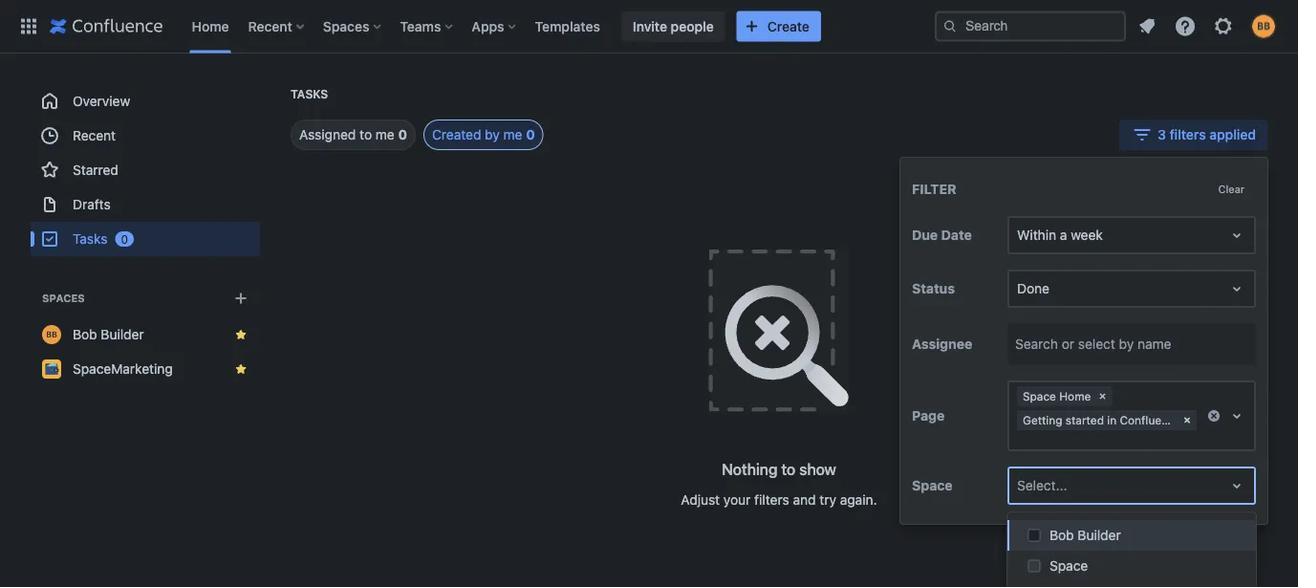 Task type: vqa. For each thing, say whether or not it's contained in the screenshot.
plan.
no



Task type: locate. For each thing, give the bounding box(es) containing it.
create button
[[737, 11, 821, 42]]

by
[[485, 127, 500, 142], [1119, 336, 1134, 352]]

apps
[[472, 18, 504, 34]]

group
[[31, 84, 260, 256]]

spaces up bob builder link
[[42, 292, 85, 305]]

applied
[[1210, 127, 1257, 142]]

invite
[[633, 18, 667, 34]]

unstar this space image inside bob builder link
[[233, 327, 249, 342]]

filters inside popup button
[[1170, 127, 1206, 142]]

open image for done
[[1226, 277, 1249, 300]]

assigned
[[299, 127, 356, 142]]

getting started in confluence
[[1023, 413, 1182, 427]]

select
[[1079, 336, 1116, 352]]

3
[[1158, 127, 1167, 142]]

1 vertical spatial bob builder
[[1050, 528, 1121, 543]]

recent right home link
[[248, 18, 292, 34]]

1 vertical spatial filters
[[755, 492, 790, 508]]

0 left created
[[398, 127, 407, 142]]

1 horizontal spatial filters
[[1170, 127, 1206, 142]]

0 vertical spatial builder
[[101, 327, 144, 342]]

filters down nothing to show
[[755, 492, 790, 508]]

1 open image from the top
[[1226, 277, 1249, 300]]

1 horizontal spatial by
[[1119, 336, 1134, 352]]

0 vertical spatial bob
[[73, 327, 97, 342]]

confluence image
[[50, 15, 163, 38], [50, 15, 163, 38]]

nothing
[[722, 460, 778, 479]]

1 vertical spatial recent
[[73, 128, 116, 143]]

help icon image
[[1174, 15, 1197, 38]]

notification icon image
[[1136, 15, 1159, 38]]

page
[[912, 408, 945, 424]]

2 open image from the top
[[1226, 405, 1249, 428]]

0 horizontal spatial bob builder
[[73, 327, 144, 342]]

1 vertical spatial unstar this space image
[[233, 361, 249, 377]]

0 horizontal spatial tasks
[[73, 231, 107, 247]]

0 horizontal spatial 0
[[121, 232, 128, 246]]

spaces right recent dropdown button at the left of the page
[[323, 18, 369, 34]]

0 horizontal spatial to
[[360, 127, 372, 142]]

to left show
[[782, 460, 796, 479]]

created by me 0
[[432, 127, 535, 142]]

appswitcher icon image
[[17, 15, 40, 38]]

me for to
[[376, 127, 395, 142]]

to right assigned
[[360, 127, 372, 142]]

1 horizontal spatial 0
[[398, 127, 407, 142]]

recent up the starred
[[73, 128, 116, 143]]

getting
[[1023, 413, 1063, 427]]

within
[[1017, 227, 1057, 243]]

create
[[768, 18, 810, 34]]

spaces
[[323, 18, 369, 34], [42, 292, 85, 305]]

by left 'name'
[[1119, 336, 1134, 352]]

0 vertical spatial recent
[[248, 18, 292, 34]]

1 horizontal spatial me
[[504, 127, 523, 142]]

1 vertical spatial space
[[912, 478, 953, 494]]

space down select...
[[1050, 558, 1089, 574]]

again.
[[840, 492, 877, 508]]

1 horizontal spatial spaces
[[323, 18, 369, 34]]

tasks
[[291, 87, 328, 101], [73, 231, 107, 247]]

search image
[[943, 19, 958, 34]]

to
[[360, 127, 372, 142], [782, 460, 796, 479]]

name
[[1138, 336, 1172, 352]]

bob down select...
[[1050, 528, 1075, 543]]

unstar this space image for bob builder
[[233, 327, 249, 342]]

spacemarketing
[[73, 361, 173, 377]]

home left recent dropdown button at the left of the page
[[192, 18, 229, 34]]

me right created
[[504, 127, 523, 142]]

banner
[[0, 0, 1299, 54]]

tasks down drafts at the top left
[[73, 231, 107, 247]]

bob
[[73, 327, 97, 342], [1050, 528, 1075, 543]]

space
[[1023, 389, 1057, 403], [912, 478, 953, 494], [1050, 558, 1089, 574]]

date
[[942, 227, 972, 243]]

tab list
[[268, 120, 544, 150]]

0 vertical spatial filters
[[1170, 127, 1206, 142]]

open image
[[1226, 277, 1249, 300], [1226, 405, 1249, 428], [1226, 474, 1249, 497]]

home inside global element
[[192, 18, 229, 34]]

me right assigned
[[376, 127, 395, 142]]

drafts link
[[31, 187, 260, 222]]

tasks up assigned
[[291, 87, 328, 101]]

home link
[[186, 11, 235, 42]]

unstar this space image inside 'spacemarketing' link
[[233, 361, 249, 377]]

1 vertical spatial spaces
[[42, 292, 85, 305]]

recent link
[[31, 119, 260, 153]]

0 down drafts link
[[121, 232, 128, 246]]

invite people
[[633, 18, 714, 34]]

1 me from the left
[[376, 127, 395, 142]]

1 horizontal spatial to
[[782, 460, 796, 479]]

1 unstar this space image from the top
[[233, 327, 249, 342]]

0 vertical spatial unstar this space image
[[233, 327, 249, 342]]

recent
[[248, 18, 292, 34], [73, 128, 116, 143]]

bob builder down select...
[[1050, 528, 1121, 543]]

1 horizontal spatial bob
[[1050, 528, 1075, 543]]

overview
[[73, 93, 130, 109]]

0 vertical spatial home
[[192, 18, 229, 34]]

teams button
[[394, 11, 460, 42]]

clear button
[[1207, 177, 1257, 201]]

1 vertical spatial builder
[[1078, 528, 1121, 543]]

2 unstar this space image from the top
[[233, 361, 249, 377]]

0
[[398, 127, 407, 142], [526, 127, 535, 142], [121, 232, 128, 246]]

space up getting
[[1023, 389, 1057, 403]]

bob builder up spacemarketing
[[73, 327, 144, 342]]

filters
[[1170, 127, 1206, 142], [755, 492, 790, 508]]

0 right created
[[526, 127, 535, 142]]

create a space image
[[230, 287, 252, 310]]

filters right 3
[[1170, 127, 1206, 142]]

clear image
[[1095, 389, 1111, 404]]

0 vertical spatial tasks
[[291, 87, 328, 101]]

bob up spacemarketing
[[73, 327, 97, 342]]

to inside tab list
[[360, 127, 372, 142]]

me
[[376, 127, 395, 142], [504, 127, 523, 142]]

1 vertical spatial tasks
[[73, 231, 107, 247]]

status
[[912, 281, 955, 297]]

builder
[[101, 327, 144, 342], [1078, 528, 1121, 543]]

1 horizontal spatial recent
[[248, 18, 292, 34]]

2 vertical spatial space
[[1050, 558, 1089, 574]]

0 horizontal spatial by
[[485, 127, 500, 142]]

1 vertical spatial open image
[[1226, 405, 1249, 428]]

to for nothing
[[782, 460, 796, 479]]

1 vertical spatial to
[[782, 460, 796, 479]]

space down page
[[912, 478, 953, 494]]

unstar this space image
[[233, 327, 249, 342], [233, 361, 249, 377]]

me for by
[[504, 127, 523, 142]]

settings icon image
[[1213, 15, 1236, 38]]

your
[[724, 492, 751, 508]]

open image inside the status element
[[1226, 277, 1249, 300]]

0 horizontal spatial recent
[[73, 128, 116, 143]]

by right created
[[485, 127, 500, 142]]

done
[[1017, 281, 1050, 297]]

or
[[1062, 336, 1075, 352]]

0 vertical spatial open image
[[1226, 277, 1249, 300]]

0 horizontal spatial spaces
[[42, 292, 85, 305]]

2 horizontal spatial 0
[[526, 127, 535, 142]]

created
[[432, 127, 481, 142]]

clear image
[[1180, 413, 1195, 428]]

2 me from the left
[[504, 127, 523, 142]]

home up started
[[1060, 389, 1091, 403]]

unstar this space image for spacemarketing
[[233, 361, 249, 377]]

bob builder
[[73, 327, 144, 342], [1050, 528, 1121, 543]]

0 horizontal spatial me
[[376, 127, 395, 142]]

1 horizontal spatial home
[[1060, 389, 1091, 403]]

and
[[793, 492, 816, 508]]

space home
[[1023, 389, 1091, 403]]

0 vertical spatial to
[[360, 127, 372, 142]]

recent inside dropdown button
[[248, 18, 292, 34]]

3 open image from the top
[[1226, 474, 1249, 497]]

home
[[192, 18, 229, 34], [1060, 389, 1091, 403]]

0 vertical spatial spaces
[[323, 18, 369, 34]]

2 vertical spatial open image
[[1226, 474, 1249, 497]]

0 horizontal spatial home
[[192, 18, 229, 34]]

search or select by name
[[1016, 336, 1172, 352]]



Task type: describe. For each thing, give the bounding box(es) containing it.
Search or select by name text field
[[1016, 335, 1020, 354]]

apps button
[[466, 11, 524, 42]]

open image for select...
[[1226, 474, 1249, 497]]

to for assigned
[[360, 127, 372, 142]]

week
[[1071, 227, 1103, 243]]

3 filters applied
[[1158, 127, 1257, 142]]

status element
[[1008, 270, 1257, 308]]

banner containing home
[[0, 0, 1299, 54]]

0 for assigned to me 0
[[398, 127, 407, 142]]

due
[[912, 227, 938, 243]]

drafts
[[73, 197, 111, 212]]

0 horizontal spatial builder
[[101, 327, 144, 342]]

within a week
[[1017, 227, 1103, 243]]

templates link
[[529, 11, 606, 42]]

try
[[820, 492, 837, 508]]

adjust your filters and try again.
[[681, 492, 877, 508]]

templates
[[535, 18, 600, 34]]

assigned to me 0
[[299, 127, 407, 142]]

1 horizontal spatial builder
[[1078, 528, 1121, 543]]

open image
[[1226, 224, 1249, 247]]

clear
[[1219, 183, 1245, 195]]

spacemarketing link
[[31, 352, 260, 386]]

1 vertical spatial by
[[1119, 336, 1134, 352]]

in
[[1108, 413, 1117, 427]]

invite people button
[[621, 11, 726, 42]]

search
[[1016, 336, 1059, 352]]

select...
[[1017, 478, 1068, 494]]

recent button
[[242, 11, 312, 42]]

teams
[[400, 18, 441, 34]]

overview link
[[31, 84, 260, 119]]

bob builder link
[[31, 317, 260, 352]]

0 vertical spatial bob builder
[[73, 327, 144, 342]]

clear image
[[1207, 408, 1222, 424]]

1 vertical spatial home
[[1060, 389, 1091, 403]]

adjust
[[681, 492, 720, 508]]

0 horizontal spatial filters
[[755, 492, 790, 508]]

3 filters applied button
[[1120, 120, 1268, 150]]

0 horizontal spatial bob
[[73, 327, 97, 342]]

filter
[[912, 181, 957, 197]]

Search field
[[935, 11, 1127, 42]]

confluence
[[1120, 413, 1182, 427]]

global element
[[11, 0, 935, 53]]

1 vertical spatial bob
[[1050, 528, 1075, 543]]

spaces button
[[317, 11, 389, 42]]

0 for created by me 0
[[526, 127, 535, 142]]

spaces inside popup button
[[323, 18, 369, 34]]

recent inside group
[[73, 128, 116, 143]]

show
[[800, 460, 837, 479]]

a
[[1060, 227, 1068, 243]]

starred
[[73, 162, 118, 178]]

group containing overview
[[31, 84, 260, 256]]

nothing to show
[[722, 460, 837, 479]]

tab list containing assigned to me
[[268, 120, 544, 150]]

1 horizontal spatial tasks
[[291, 87, 328, 101]]

tasks inside group
[[73, 231, 107, 247]]

people
[[671, 18, 714, 34]]

due date
[[912, 227, 972, 243]]

started
[[1066, 413, 1104, 427]]

due date element
[[1008, 216, 1257, 255]]

starred link
[[31, 153, 260, 187]]

0 vertical spatial space
[[1023, 389, 1057, 403]]

1 horizontal spatial bob builder
[[1050, 528, 1121, 543]]

assignee
[[912, 336, 973, 352]]

0 vertical spatial by
[[485, 127, 500, 142]]



